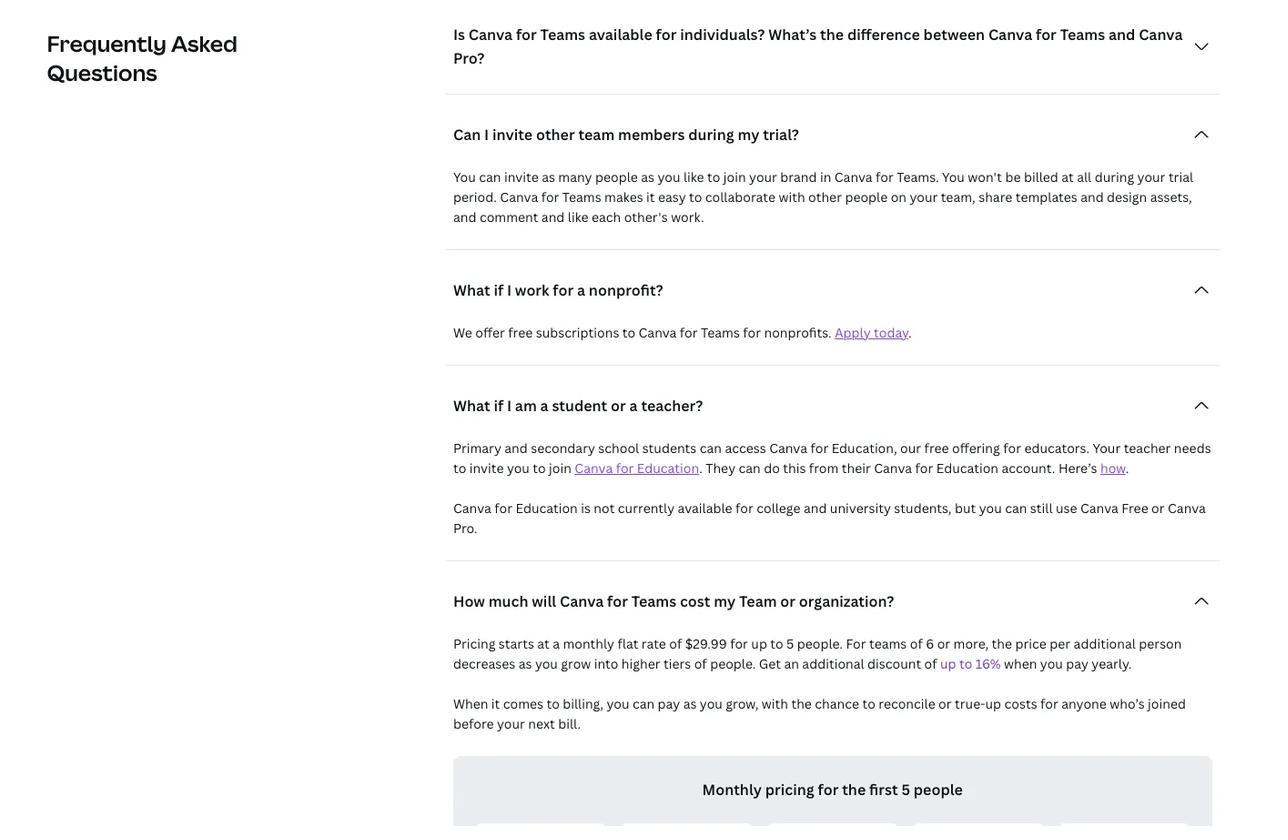 Task type: vqa. For each thing, say whether or not it's contained in the screenshot.
Sans
no



Task type: describe. For each thing, give the bounding box(es) containing it.
teacher
[[1124, 440, 1171, 457]]

free
[[1122, 500, 1149, 517]]

how much will canva for teams cost my team or organization? region
[[446, 620, 1219, 827]]

up to 16% when you pay yearly.
[[940, 655, 1132, 673]]

what if i am a student or a teacher?
[[453, 396, 703, 416]]

monthly pricing for the first 5 people
[[702, 780, 963, 800]]

first
[[869, 780, 898, 800]]

as left many
[[542, 168, 555, 186]]

teams inside you can invite as many people as you like to join your brand in canva for teams. you won't be billed at all during your trial period. canva for teams makes it easy to collaborate with other people on your team, share templates and design assets, and comment and like each other's work.
[[562, 188, 601, 206]]

grow,
[[726, 696, 759, 713]]

when it comes to billing, you can pay as you grow, with the chance to reconcile or true-up costs for anyone who's joined before your next bill.
[[453, 696, 1186, 733]]

canva inside primary and secondary school students can access canva for education, our free offering for educators. your teacher needs to invite you to join
[[769, 440, 808, 457]]

currently
[[618, 500, 675, 517]]

0 vertical spatial like
[[684, 168, 704, 186]]

from
[[809, 460, 839, 477]]

or inside pricing starts at a monthly flat rate of $29.99 for up to 5 people. for teams of 6 or more, the price per additional person decreases as you grow into higher tiers of people. get an additional discount of
[[937, 635, 951, 653]]

canva for education . they can do this from their canva for education account. here's how .
[[575, 460, 1129, 477]]

how
[[1101, 460, 1126, 477]]

to up work.
[[689, 188, 702, 206]]

apply today link
[[835, 324, 909, 341]]

share
[[979, 188, 1013, 206]]

who's
[[1110, 696, 1145, 713]]

frequently
[[47, 28, 167, 58]]

can inside canva for education is not currently available for college and university students, but you can still use canva free or canva pro.
[[1005, 500, 1027, 517]]

invite for i
[[493, 125, 533, 145]]

can inside when it comes to billing, you can pay as you grow, with the chance to reconcile or true-up costs for anyone who's joined before your next bill.
[[633, 696, 655, 713]]

education,
[[832, 440, 897, 457]]

reconcile
[[879, 696, 936, 713]]

for
[[846, 635, 866, 653]]

at inside pricing starts at a monthly flat rate of $29.99 for up to 5 people. for teams of 6 or more, the price per additional person decreases as you grow into higher tiers of people. get an additional discount of
[[537, 635, 550, 653]]

if for work
[[494, 280, 504, 300]]

1 horizontal spatial people
[[845, 188, 888, 206]]

0 vertical spatial i
[[484, 125, 489, 145]]

in
[[820, 168, 832, 186]]

with inside you can invite as many people as you like to join your brand in canva for teams. you won't be billed at all during your trial period. canva for teams makes it easy to collaborate with other people on your team, share templates and design assets, and comment and like each other's work.
[[779, 188, 805, 206]]

i for work
[[507, 280, 512, 300]]

you right the billing,
[[607, 696, 630, 713]]

or inside canva for education is not currently available for college and university students, but you can still use canva free or canva pro.
[[1152, 500, 1165, 517]]

what if i am a student or a teacher? button
[[446, 388, 1219, 424]]

education for college
[[516, 500, 578, 517]]

comment
[[480, 208, 538, 226]]

questions
[[47, 57, 157, 87]]

of down 6
[[925, 655, 937, 673]]

at inside you can invite as many people as you like to join your brand in canva for teams. you won't be billed at all during your trial period. canva for teams makes it easy to collaborate with other people on your team, share templates and design assets, and comment and like each other's work.
[[1062, 168, 1074, 186]]

students
[[642, 440, 697, 457]]

1 horizontal spatial people.
[[797, 635, 843, 653]]

can down access
[[739, 460, 761, 477]]

when
[[453, 696, 488, 713]]

discount
[[868, 655, 921, 673]]

during inside dropdown button
[[688, 125, 734, 145]]

a inside what if i work for a nonprofit? dropdown button
[[577, 280, 585, 300]]

difference
[[847, 25, 920, 45]]

canva for education link
[[575, 460, 699, 477]]

2 you from the left
[[942, 168, 965, 186]]

what for what if i am a student or a teacher?
[[453, 396, 490, 416]]

1 horizontal spatial up
[[940, 655, 956, 673]]

pro?
[[453, 48, 485, 68]]

offering
[[952, 440, 1000, 457]]

0 vertical spatial additional
[[1074, 635, 1136, 653]]

this
[[783, 460, 806, 477]]

many
[[558, 168, 592, 186]]

you left 'grow,'
[[700, 696, 723, 713]]

work.
[[671, 208, 704, 226]]

organization?
[[799, 592, 894, 612]]

0 vertical spatial free
[[508, 324, 533, 341]]

individuals?
[[680, 25, 765, 45]]

with inside when it comes to billing, you can pay as you grow, with the chance to reconcile or true-up costs for anyone who's joined before your next bill.
[[762, 696, 788, 713]]

trial
[[1169, 168, 1194, 186]]

it inside you can invite as many people as you like to join your brand in canva for teams. you won't be billed at all during your trial period. canva for teams makes it easy to collaborate with other people on your team, share templates and design assets, and comment and like each other's work.
[[646, 188, 655, 206]]

invite for can
[[504, 168, 539, 186]]

still
[[1030, 500, 1053, 517]]

design
[[1107, 188, 1147, 206]]

when
[[1004, 655, 1037, 673]]

asked
[[171, 28, 238, 58]]

bill.
[[558, 716, 581, 733]]

needs
[[1174, 440, 1211, 457]]

and inside is canva for teams available for individuals? what's the difference between canva for teams and canva pro?
[[1109, 25, 1136, 45]]

is canva for teams available for individuals? what's the difference between canva for teams and canva pro? button
[[446, 21, 1219, 72]]

your up assets,
[[1138, 168, 1166, 186]]

you inside pricing starts at a monthly flat rate of $29.99 for up to 5 people. for teams of 6 or more, the price per additional person decreases as you grow into higher tiers of people. get an additional discount of
[[535, 655, 558, 673]]

pay inside when it comes to billing, you can pay as you grow, with the chance to reconcile or true-up costs for anyone who's joined before your next bill.
[[658, 696, 680, 713]]

or right team
[[781, 592, 796, 612]]

to down primary
[[453, 460, 466, 477]]

brand
[[781, 168, 817, 186]]

your inside when it comes to billing, you can pay as you grow, with the chance to reconcile or true-up costs for anyone who's joined before your next bill.
[[497, 716, 525, 733]]

primary
[[453, 440, 502, 457]]

cost
[[680, 592, 711, 612]]

you inside primary and secondary school students can access canva for education, our free offering for educators. your teacher needs to invite you to join
[[507, 460, 530, 477]]

your
[[1093, 440, 1121, 457]]

and inside primary and secondary school students can access canva for education, our free offering for educators. your teacher needs to invite you to join
[[505, 440, 528, 457]]

to down nonprofit?
[[623, 324, 636, 341]]

other inside you can invite as many people as you like to join your brand in canva for teams. you won't be billed at all during your trial period. canva for teams makes it easy to collaborate with other people on your team, share templates and design assets, and comment and like each other's work.
[[808, 188, 842, 206]]

joined
[[1148, 696, 1186, 713]]

as inside when it comes to billing, you can pay as you grow, with the chance to reconcile or true-up costs for anyone who's joined before your next bill.
[[683, 696, 697, 713]]

templates
[[1016, 188, 1078, 206]]

person
[[1139, 635, 1182, 653]]

per
[[1050, 635, 1071, 653]]

not
[[594, 500, 615, 517]]

join inside primary and secondary school students can access canva for education, our free offering for educators. your teacher needs to invite you to join
[[549, 460, 572, 477]]

pricing
[[765, 780, 815, 800]]

teams
[[869, 635, 907, 653]]

apply
[[835, 324, 871, 341]]

billing,
[[563, 696, 604, 713]]

1 horizontal spatial 5
[[902, 780, 910, 800]]

how link
[[1101, 460, 1126, 477]]

school
[[598, 440, 639, 457]]

get
[[759, 655, 781, 673]]

other's
[[624, 208, 668, 226]]

yearly.
[[1092, 655, 1132, 673]]

their
[[842, 460, 871, 477]]

here's
[[1059, 460, 1098, 477]]

2 horizontal spatial education
[[937, 460, 999, 477]]

members
[[618, 125, 685, 145]]

a left teacher?
[[630, 396, 638, 416]]

student
[[552, 396, 607, 416]]

is
[[581, 500, 591, 517]]

1 horizontal spatial .
[[909, 324, 912, 341]]

won't
[[968, 168, 1002, 186]]

trial?
[[763, 125, 799, 145]]

on
[[891, 188, 907, 206]]

or inside when it comes to billing, you can pay as you grow, with the chance to reconcile or true-up costs for anyone who's joined before your next bill.
[[939, 696, 952, 713]]

do
[[764, 460, 780, 477]]

team
[[739, 592, 777, 612]]

true-
[[955, 696, 986, 713]]

subscriptions
[[536, 324, 619, 341]]



Task type: locate. For each thing, give the bounding box(es) containing it.
1 horizontal spatial other
[[808, 188, 842, 206]]

.
[[909, 324, 912, 341], [699, 460, 703, 477], [1126, 460, 1129, 477]]

can
[[479, 168, 501, 186], [700, 440, 722, 457], [739, 460, 761, 477], [1005, 500, 1027, 517], [633, 696, 655, 713]]

0 vertical spatial it
[[646, 188, 655, 206]]

will
[[532, 592, 556, 612]]

0 vertical spatial at
[[1062, 168, 1074, 186]]

0 vertical spatial pay
[[1066, 655, 1089, 673]]

you down per
[[1040, 655, 1063, 673]]

. left they
[[699, 460, 703, 477]]

people. up an
[[797, 635, 843, 653]]

up inside when it comes to billing, you can pay as you grow, with the chance to reconcile or true-up costs for anyone who's joined before your next bill.
[[986, 696, 1002, 713]]

account.
[[1002, 460, 1056, 477]]

1 vertical spatial it
[[491, 696, 500, 713]]

a inside pricing starts at a monthly flat rate of $29.99 for up to 5 people. for teams of 6 or more, the price per additional person decreases as you grow into higher tiers of people. get an additional discount of
[[553, 635, 560, 653]]

0 vertical spatial join
[[724, 168, 746, 186]]

how much will canva for teams cost my team or organization? button
[[446, 584, 1219, 620]]

rate
[[642, 635, 666, 653]]

2 horizontal spatial .
[[1126, 460, 1129, 477]]

0 horizontal spatial free
[[508, 324, 533, 341]]

education down offering
[[937, 460, 999, 477]]

1 vertical spatial what
[[453, 396, 490, 416]]

your up collaborate
[[749, 168, 777, 186]]

college
[[757, 500, 801, 517]]

1 horizontal spatial my
[[738, 125, 760, 145]]

1 vertical spatial people.
[[710, 655, 756, 673]]

your down teams.
[[910, 188, 938, 206]]

0 horizontal spatial additional
[[802, 655, 865, 673]]

if for am
[[494, 396, 504, 416]]

we
[[453, 324, 472, 341]]

1 horizontal spatial pay
[[1066, 655, 1089, 673]]

0 horizontal spatial like
[[568, 208, 589, 226]]

as
[[542, 168, 555, 186], [641, 168, 655, 186], [519, 655, 532, 673], [683, 696, 697, 713]]

you can invite as many people as you like to join your brand in canva for teams. you won't be billed at all during your trial period. canva for teams makes it easy to collaborate with other people on your team, share templates and design assets, and comment and like each other's work.
[[453, 168, 1194, 226]]

teams.
[[897, 168, 939, 186]]

next
[[528, 716, 555, 733]]

people. down $29.99
[[710, 655, 756, 673]]

into
[[594, 655, 619, 673]]

1 vertical spatial with
[[762, 696, 788, 713]]

1 vertical spatial other
[[808, 188, 842, 206]]

offer
[[475, 324, 505, 341]]

with down brand
[[779, 188, 805, 206]]

at right the starts
[[537, 635, 550, 653]]

it
[[646, 188, 655, 206], [491, 696, 500, 713]]

grow
[[561, 655, 591, 673]]

costs
[[1005, 696, 1038, 713]]

people up makes
[[595, 168, 638, 186]]

at left all
[[1062, 168, 1074, 186]]

pay down per
[[1066, 655, 1089, 673]]

join up collaborate
[[724, 168, 746, 186]]

pay down 'tiers'
[[658, 696, 680, 713]]

1 vertical spatial join
[[549, 460, 572, 477]]

2 vertical spatial up
[[986, 696, 1002, 713]]

0 vertical spatial if
[[494, 280, 504, 300]]

nonprofits.
[[764, 324, 832, 341]]

0 horizontal spatial people
[[595, 168, 638, 186]]

other inside "can i invite other team members during my trial?" dropdown button
[[536, 125, 575, 145]]

price
[[1016, 635, 1047, 653]]

invite up comment
[[504, 168, 539, 186]]

as inside pricing starts at a monthly flat rate of $29.99 for up to 5 people. for teams of 6 or more, the price per additional person decreases as you grow into higher tiers of people. get an additional discount of
[[519, 655, 532, 673]]

2 vertical spatial people
[[914, 780, 963, 800]]

invite right can
[[493, 125, 533, 145]]

the inside is canva for teams available for individuals? what's the difference between canva for teams and canva pro?
[[820, 25, 844, 45]]

as down 'tiers'
[[683, 696, 697, 713]]

1 vertical spatial 5
[[902, 780, 910, 800]]

2 horizontal spatial up
[[986, 696, 1002, 713]]

1 vertical spatial pay
[[658, 696, 680, 713]]

easy
[[658, 188, 686, 206]]

0 horizontal spatial my
[[714, 592, 736, 612]]

during right members
[[688, 125, 734, 145]]

can i invite other team members during my trial?
[[453, 125, 799, 145]]

you inside you can invite as many people as you like to join your brand in canva for teams. you won't be billed at all during your trial period. canva for teams makes it easy to collaborate with other people on your team, share templates and design assets, and comment and like each other's work.
[[658, 168, 680, 186]]

0 horizontal spatial it
[[491, 696, 500, 713]]

1 what from the top
[[453, 280, 490, 300]]

it up the other's at top
[[646, 188, 655, 206]]

much
[[489, 592, 528, 612]]

primary and secondary school students can access canva for education, our free offering for educators. your teacher needs to invite you to join
[[453, 440, 1211, 477]]

2 horizontal spatial people
[[914, 780, 963, 800]]

nonprofit?
[[589, 280, 663, 300]]

to right chance
[[863, 696, 876, 713]]

with right 'grow,'
[[762, 696, 788, 713]]

invite inside you can invite as many people as you like to join your brand in canva for teams. you won't be billed at all during your trial period. canva for teams makes it easy to collaborate with other people on your team, share templates and design assets, and comment and like each other's work.
[[504, 168, 539, 186]]

of down $29.99
[[694, 655, 707, 673]]

additional up yearly.
[[1074, 635, 1136, 653]]

starts
[[499, 635, 534, 653]]

0 horizontal spatial .
[[699, 460, 703, 477]]

they
[[706, 460, 736, 477]]

can
[[453, 125, 481, 145]]

what if i work for a nonprofit? button
[[446, 272, 1219, 309]]

free inside primary and secondary school students can access canva for education, our free offering for educators. your teacher needs to invite you to join
[[925, 440, 949, 457]]

0 horizontal spatial other
[[536, 125, 575, 145]]

if left work
[[494, 280, 504, 300]]

and inside canva for education is not currently available for college and university students, but you can still use canva free or canva pro.
[[804, 500, 827, 517]]

additional down for
[[802, 655, 865, 673]]

what up we on the left top of page
[[453, 280, 490, 300]]

1 if from the top
[[494, 280, 504, 300]]

up up get
[[751, 635, 767, 653]]

people inside the how much will canva for teams cost my team or organization? region
[[914, 780, 963, 800]]

1 horizontal spatial during
[[1095, 168, 1135, 186]]

0 horizontal spatial during
[[688, 125, 734, 145]]

education
[[637, 460, 699, 477], [937, 460, 999, 477], [516, 500, 578, 517]]

the inside pricing starts at a monthly flat rate of $29.99 for up to 5 people. for teams of 6 or more, the price per additional person decreases as you grow into higher tiers of people. get an additional discount of
[[992, 635, 1012, 653]]

secondary
[[531, 440, 595, 457]]

2 vertical spatial i
[[507, 396, 512, 416]]

5 right first
[[902, 780, 910, 800]]

up left "costs"
[[986, 696, 1002, 713]]

period.
[[453, 188, 497, 206]]

like up easy
[[684, 168, 704, 186]]

it inside when it comes to billing, you can pay as you grow, with the chance to reconcile or true-up costs for anyone who's joined before your next bill.
[[491, 696, 500, 713]]

what for what if i work for a nonprofit?
[[453, 280, 490, 300]]

. down teacher
[[1126, 460, 1129, 477]]

. right apply
[[909, 324, 912, 341]]

invite inside "can i invite other team members during my trial?" dropdown button
[[493, 125, 533, 145]]

0 horizontal spatial available
[[589, 25, 653, 45]]

0 vertical spatial during
[[688, 125, 734, 145]]

you up team,
[[942, 168, 965, 186]]

or
[[611, 396, 626, 416], [1152, 500, 1165, 517], [781, 592, 796, 612], [937, 635, 951, 653], [939, 696, 952, 713]]

a left monthly
[[553, 635, 560, 653]]

the inside when it comes to billing, you can pay as you grow, with the chance to reconcile or true-up costs for anyone who's joined before your next bill.
[[792, 696, 812, 713]]

if left am
[[494, 396, 504, 416]]

my right cost
[[714, 592, 736, 612]]

1 vertical spatial available
[[678, 500, 733, 517]]

with
[[779, 188, 805, 206], [762, 696, 788, 713]]

0 vertical spatial people
[[595, 168, 638, 186]]

1 vertical spatial during
[[1095, 168, 1135, 186]]

other down 'in' on the top right
[[808, 188, 842, 206]]

0 horizontal spatial education
[[516, 500, 578, 517]]

or right 6
[[937, 635, 951, 653]]

1 vertical spatial i
[[507, 280, 512, 300]]

a
[[577, 280, 585, 300], [540, 396, 549, 416], [630, 396, 638, 416], [553, 635, 560, 653]]

invite down primary
[[470, 460, 504, 477]]

billed
[[1024, 168, 1059, 186]]

people left the on
[[845, 188, 888, 206]]

0 horizontal spatial at
[[537, 635, 550, 653]]

1 horizontal spatial free
[[925, 440, 949, 457]]

up
[[751, 635, 767, 653], [940, 655, 956, 673], [986, 696, 1002, 713]]

5
[[787, 635, 794, 653], [902, 780, 910, 800]]

can inside you can invite as many people as you like to join your brand in canva for teams. you won't be billed at all during your trial period. canva for teams makes it easy to collaborate with other people on your team, share templates and design assets, and comment and like each other's work.
[[479, 168, 501, 186]]

1 horizontal spatial join
[[724, 168, 746, 186]]

you down am
[[507, 460, 530, 477]]

to up collaborate
[[707, 168, 721, 186]]

today
[[874, 324, 909, 341]]

what if i work for a nonprofit?
[[453, 280, 663, 300]]

of
[[669, 635, 682, 653], [910, 635, 923, 653], [694, 655, 707, 673], [925, 655, 937, 673]]

or left true-
[[939, 696, 952, 713]]

can inside primary and secondary school students can access canva for education, our free offering for educators. your teacher needs to invite you to join
[[700, 440, 722, 457]]

0 horizontal spatial join
[[549, 460, 572, 477]]

and
[[1109, 25, 1136, 45], [1081, 188, 1104, 206], [453, 208, 477, 226], [542, 208, 565, 226], [505, 440, 528, 457], [804, 500, 827, 517]]

0 vertical spatial available
[[589, 25, 653, 45]]

1 vertical spatial free
[[925, 440, 949, 457]]

available inside canva for education is not currently available for college and university students, but you can still use canva free or canva pro.
[[678, 500, 733, 517]]

to down secondary
[[533, 460, 546, 477]]

invite inside primary and secondary school students can access canva for education, our free offering for educators. your teacher needs to invite you to join
[[470, 460, 504, 477]]

can down higher
[[633, 696, 655, 713]]

invite
[[493, 125, 533, 145], [504, 168, 539, 186], [470, 460, 504, 477]]

it right when
[[491, 696, 500, 713]]

of left 6
[[910, 635, 923, 653]]

0 vertical spatial other
[[536, 125, 575, 145]]

2 vertical spatial invite
[[470, 460, 504, 477]]

makes
[[605, 188, 643, 206]]

our
[[900, 440, 921, 457]]

1 vertical spatial my
[[714, 592, 736, 612]]

0 vertical spatial what
[[453, 280, 490, 300]]

my for trial?
[[738, 125, 760, 145]]

0 horizontal spatial up
[[751, 635, 767, 653]]

other left team
[[536, 125, 575, 145]]

$29.99
[[685, 635, 727, 653]]

a up 'subscriptions'
[[577, 280, 585, 300]]

chance
[[815, 696, 860, 713]]

for inside when it comes to billing, you can pay as you grow, with the chance to reconcile or true-up costs for anyone who's joined before your next bill.
[[1041, 696, 1059, 713]]

to inside pricing starts at a monthly flat rate of $29.99 for up to 5 people. for teams of 6 or more, the price per additional person decreases as you grow into higher tiers of people. get an additional discount of
[[770, 635, 784, 653]]

0 vertical spatial people.
[[797, 635, 843, 653]]

available inside is canva for teams available for individuals? what's the difference between canva for teams and canva pro?
[[589, 25, 653, 45]]

can left still
[[1005, 500, 1027, 517]]

access
[[725, 440, 766, 457]]

1 horizontal spatial at
[[1062, 168, 1074, 186]]

work
[[515, 280, 549, 300]]

up inside pricing starts at a monthly flat rate of $29.99 for up to 5 people. for teams of 6 or more, the price per additional person decreases as you grow into higher tiers of people. get an additional discount of
[[751, 635, 767, 653]]

you
[[658, 168, 680, 186], [507, 460, 530, 477], [979, 500, 1002, 517], [535, 655, 558, 673], [1040, 655, 1063, 673], [607, 696, 630, 713], [700, 696, 723, 713]]

free right offer
[[508, 324, 533, 341]]

the left first
[[842, 780, 866, 800]]

0 vertical spatial up
[[751, 635, 767, 653]]

team
[[579, 125, 615, 145]]

my left trial?
[[738, 125, 760, 145]]

0 horizontal spatial you
[[453, 168, 476, 186]]

you inside canva for education is not currently available for college and university students, but you can still use canva free or canva pro.
[[979, 500, 1002, 517]]

can i invite other team members during my trial? button
[[446, 117, 1219, 153]]

1 horizontal spatial education
[[637, 460, 699, 477]]

0 vertical spatial 5
[[787, 635, 794, 653]]

education for from
[[637, 460, 699, 477]]

how much will canva for teams cost my team or organization?
[[453, 592, 894, 612]]

to up get
[[770, 635, 784, 653]]

people right first
[[914, 780, 963, 800]]

comes
[[503, 696, 544, 713]]

you right but
[[979, 500, 1002, 517]]

0 horizontal spatial people.
[[710, 655, 756, 673]]

available
[[589, 25, 653, 45], [678, 500, 733, 517]]

join inside you can invite as many people as you like to join your brand in canva for teams. you won't be billed at all during your trial period. canva for teams makes it easy to collaborate with other people on your team, share templates and design assets, and comment and like each other's work.
[[724, 168, 746, 186]]

what up primary
[[453, 396, 490, 416]]

1 vertical spatial if
[[494, 396, 504, 416]]

1 horizontal spatial available
[[678, 500, 733, 517]]

a right am
[[540, 396, 549, 416]]

flat
[[618, 635, 639, 653]]

1 horizontal spatial additional
[[1074, 635, 1136, 653]]

between
[[924, 25, 985, 45]]

like left each
[[568, 208, 589, 226]]

education down students
[[637, 460, 699, 477]]

decreases
[[453, 655, 516, 673]]

1 vertical spatial additional
[[802, 655, 865, 673]]

1 horizontal spatial it
[[646, 188, 655, 206]]

5 inside pricing starts at a monthly flat rate of $29.99 for up to 5 people. for teams of 6 or more, the price per additional person decreases as you grow into higher tiers of people. get an additional discount of
[[787, 635, 794, 653]]

free right our at bottom
[[925, 440, 949, 457]]

the left chance
[[792, 696, 812, 713]]

of up 'tiers'
[[669, 635, 682, 653]]

an
[[784, 655, 799, 673]]

pay
[[1066, 655, 1089, 673], [658, 696, 680, 713]]

your down comes
[[497, 716, 525, 733]]

monthly
[[563, 635, 615, 653]]

1 horizontal spatial like
[[684, 168, 704, 186]]

1 horizontal spatial you
[[942, 168, 965, 186]]

free
[[508, 324, 533, 341], [925, 440, 949, 457]]

canva for education is not currently available for college and university students, but you can still use canva free or canva pro.
[[453, 500, 1206, 537]]

i for am
[[507, 396, 512, 416]]

1 you from the left
[[453, 168, 476, 186]]

0 vertical spatial with
[[779, 188, 805, 206]]

1 vertical spatial at
[[537, 635, 550, 653]]

can up they
[[700, 440, 722, 457]]

education inside canva for education is not currently available for college and university students, but you can still use canva free or canva pro.
[[516, 500, 578, 517]]

as up makes
[[641, 168, 655, 186]]

2 what from the top
[[453, 396, 490, 416]]

2 if from the top
[[494, 396, 504, 416]]

during inside you can invite as many people as you like to join your brand in canva for teams. you won't be billed at all during your trial period. canva for teams makes it easy to collaborate with other people on your team, share templates and design assets, and comment and like each other's work.
[[1095, 168, 1135, 186]]

1 vertical spatial like
[[568, 208, 589, 226]]

1 vertical spatial up
[[940, 655, 956, 673]]

i right can
[[484, 125, 489, 145]]

0 vertical spatial invite
[[493, 125, 533, 145]]

0 horizontal spatial 5
[[787, 635, 794, 653]]

for inside pricing starts at a monthly flat rate of $29.99 for up to 5 people. for teams of 6 or more, the price per additional person decreases as you grow into higher tiers of people. get an additional discount of
[[730, 635, 748, 653]]

0 horizontal spatial pay
[[658, 696, 680, 713]]

pricing
[[453, 635, 496, 653]]

students,
[[894, 500, 952, 517]]

you left 'grow'
[[535, 655, 558, 673]]

0 vertical spatial my
[[738, 125, 760, 145]]

up down more,
[[940, 655, 956, 673]]

you up period.
[[453, 168, 476, 186]]

you up easy
[[658, 168, 680, 186]]

the right what's
[[820, 25, 844, 45]]

to up the next
[[547, 696, 560, 713]]

teacher?
[[641, 396, 703, 416]]

or right student
[[611, 396, 626, 416]]

or right free
[[1152, 500, 1165, 517]]

my for team
[[714, 592, 736, 612]]

1 vertical spatial people
[[845, 188, 888, 206]]

during up design
[[1095, 168, 1135, 186]]

the up 16%
[[992, 635, 1012, 653]]

frequently asked questions
[[47, 28, 238, 87]]

tiers
[[664, 655, 691, 673]]

i left am
[[507, 396, 512, 416]]

5 up an
[[787, 635, 794, 653]]

i left work
[[507, 280, 512, 300]]

as down the starts
[[519, 655, 532, 673]]

1 vertical spatial invite
[[504, 168, 539, 186]]

education left 'is'
[[516, 500, 578, 517]]

can up period.
[[479, 168, 501, 186]]

join down secondary
[[549, 460, 572, 477]]

how
[[453, 592, 485, 612]]

before
[[453, 716, 494, 733]]

to down more,
[[960, 655, 973, 673]]



